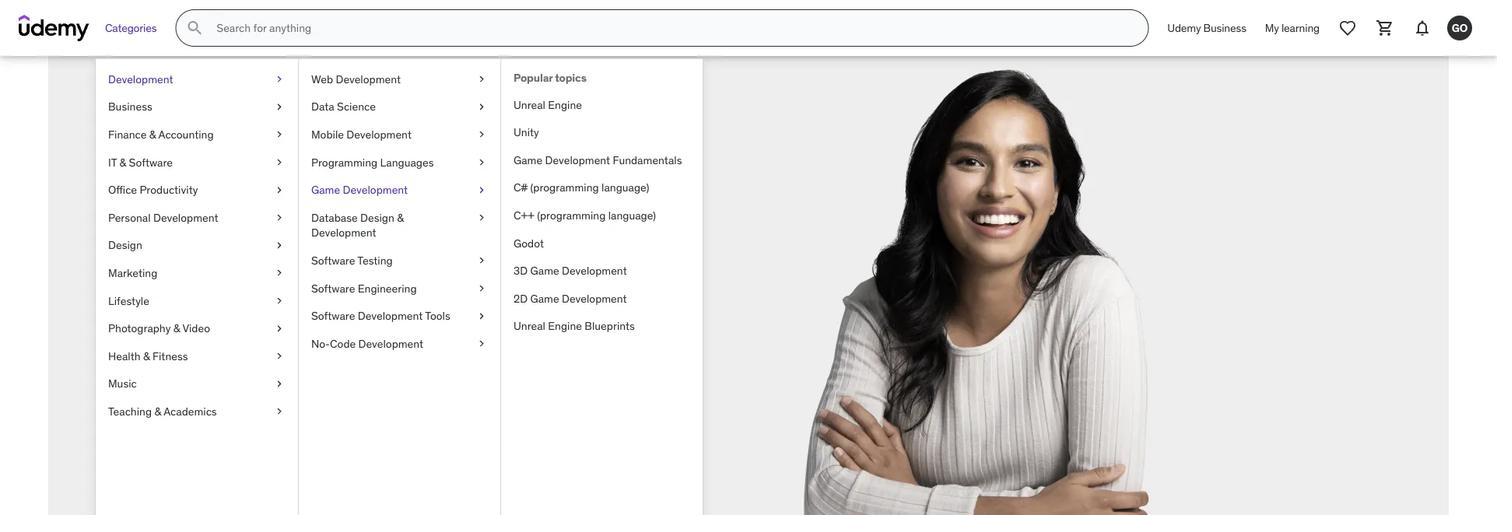 Task type: describe. For each thing, give the bounding box(es) containing it.
software engineering link
[[299, 274, 500, 302]]

tools
[[425, 309, 450, 323]]

software for software development tools
[[311, 309, 355, 323]]

unreal engine link
[[501, 91, 703, 119]]

my learning link
[[1256, 9, 1329, 47]]

personal development link
[[96, 204, 298, 232]]

2d
[[514, 291, 528, 305]]

testing
[[357, 253, 393, 267]]

photography
[[108, 321, 171, 335]]

language) for c++ (programming language)
[[608, 208, 656, 222]]

engine for unreal engine blueprints
[[548, 319, 582, 333]]

my
[[1265, 21, 1279, 35]]

xsmall image for web development
[[475, 72, 488, 87]]

my learning
[[1265, 21, 1320, 35]]

personal
[[108, 210, 151, 224]]

c# (programming language)
[[514, 181, 649, 195]]

2d game development link
[[501, 285, 703, 312]]

business inside business "link"
[[108, 100, 152, 114]]

come
[[277, 195, 384, 243]]

blueprints
[[585, 319, 635, 333]]

languages
[[380, 155, 434, 169]]

xsmall image for development
[[273, 72, 286, 87]]

unreal for unreal engine
[[514, 97, 545, 112]]

development down godot link
[[562, 264, 627, 278]]

xsmall image for software development tools
[[475, 308, 488, 324]]

with
[[277, 238, 359, 286]]

fitness
[[152, 349, 188, 363]]

programming
[[311, 155, 378, 169]]

photography & video link
[[96, 315, 298, 342]]

lifestyle link
[[96, 287, 298, 315]]

game right 2d
[[530, 291, 559, 305]]

—
[[310, 311, 323, 330]]

godot link
[[501, 229, 703, 257]]

software inside it & software link
[[129, 155, 173, 169]]

office productivity
[[108, 183, 198, 197]]

shopping cart with 0 items image
[[1376, 19, 1394, 37]]

finance & accounting link
[[96, 121, 298, 148]]

database design & development link
[[299, 204, 500, 247]]

code
[[330, 336, 356, 350]]

2d game development
[[514, 291, 627, 305]]

teaching
[[108, 404, 152, 418]]

software for software testing
[[311, 253, 355, 267]]

3d game development link
[[501, 257, 703, 285]]

software testing link
[[299, 247, 500, 274]]

xsmall image for marketing
[[273, 265, 286, 281]]

health & fitness link
[[96, 342, 298, 370]]

& for accounting
[[149, 127, 156, 141]]

software testing
[[311, 253, 393, 267]]

it & software link
[[96, 148, 298, 176]]

& for software
[[120, 155, 126, 169]]

health
[[108, 349, 140, 363]]

data science
[[311, 100, 376, 114]]

xsmall image for database design & development
[[475, 210, 488, 225]]

game right the '3d'
[[530, 264, 559, 278]]

& for video
[[173, 321, 180, 335]]

unreal engine blueprints link
[[501, 312, 703, 340]]

marketing link
[[96, 259, 298, 287]]

xsmall image for teaching & academics
[[273, 404, 286, 419]]

development inside "link"
[[336, 72, 401, 86]]

development up programming languages
[[347, 127, 412, 141]]

& inside the database design & development
[[397, 210, 404, 224]]

xsmall image for game development
[[475, 182, 488, 198]]

music
[[108, 377, 137, 391]]

unreal engine blueprints
[[514, 319, 635, 333]]

xsmall image for programming languages
[[475, 155, 488, 170]]

c# (programming language) link
[[501, 174, 703, 202]]

health & fitness
[[108, 349, 188, 363]]

database design & development
[[311, 210, 404, 240]]

development down 3d game development link
[[562, 291, 627, 305]]

xsmall image for personal development
[[273, 210, 286, 225]]

Search for anything text field
[[213, 15, 1129, 41]]

development up 'c# (programming language)' at the top left of page
[[545, 153, 610, 167]]

3d
[[514, 264, 528, 278]]

it
[[108, 155, 117, 169]]

c++
[[514, 208, 534, 222]]

programming languages link
[[299, 148, 500, 176]]

lifestyle
[[108, 294, 149, 308]]

game development
[[311, 183, 408, 197]]

udemy business
[[1167, 21, 1246, 35]]

xsmall image for music
[[273, 376, 286, 391]]

development down office productivity link
[[153, 210, 218, 224]]

data
[[311, 100, 334, 114]]

software engineering
[[311, 281, 417, 295]]

office productivity link
[[96, 176, 298, 204]]

finance
[[108, 127, 147, 141]]

xsmall image for photography & video
[[273, 321, 286, 336]]

categories
[[105, 21, 157, 35]]

software for software engineering
[[311, 281, 355, 295]]

xsmall image for no-code development
[[475, 336, 488, 351]]

game development link
[[299, 176, 500, 204]]

unity
[[514, 125, 539, 139]]

change
[[451, 291, 499, 309]]

accounting
[[158, 127, 214, 141]]

language) for c# (programming language)
[[601, 181, 649, 195]]

xsmall image for finance & accounting
[[273, 127, 286, 142]]

productivity
[[140, 183, 198, 197]]

data science link
[[299, 93, 500, 121]]



Task type: vqa. For each thing, say whether or not it's contained in the screenshot.
R&D
no



Task type: locate. For each thing, give the bounding box(es) containing it.
marketing
[[108, 266, 157, 280]]

1 vertical spatial design
[[108, 238, 142, 252]]

become
[[277, 291, 332, 309]]

xsmall image for health & fitness
[[273, 349, 286, 364]]

& right health
[[143, 349, 150, 363]]

(programming for c++
[[537, 208, 606, 222]]

software inside software engineering link
[[311, 281, 355, 295]]

unreal down 2d
[[514, 319, 545, 333]]

xsmall image for lifestyle
[[273, 293, 286, 308]]

xsmall image for software engineering
[[475, 281, 488, 296]]

web
[[311, 72, 333, 86]]

xsmall image for mobile development
[[475, 127, 488, 142]]

2 engine from the top
[[548, 319, 582, 333]]

design down game development
[[360, 210, 394, 224]]

0 horizontal spatial business
[[108, 100, 152, 114]]

xsmall image inside the photography & video link
[[273, 321, 286, 336]]

mobile
[[311, 127, 344, 141]]

engine down topics
[[548, 97, 582, 112]]

game
[[514, 153, 542, 167], [311, 183, 340, 197], [530, 264, 559, 278], [530, 291, 559, 305]]

game development element
[[500, 59, 703, 515]]

software development tools
[[311, 309, 450, 323]]

0 vertical spatial language)
[[601, 181, 649, 195]]

your
[[390, 311, 419, 330]]

music link
[[96, 370, 298, 398]]

office
[[108, 183, 137, 197]]

an
[[335, 291, 352, 309]]

0 horizontal spatial design
[[108, 238, 142, 252]]

(programming down 'c# (programming language)' at the top left of page
[[537, 208, 606, 222]]

& right it
[[120, 155, 126, 169]]

no-code development
[[311, 336, 423, 350]]

xsmall image inside it & software link
[[273, 155, 286, 170]]

xsmall image for office productivity
[[273, 182, 286, 198]]

mobile development link
[[299, 121, 500, 148]]

xsmall image inside personal development link
[[273, 210, 286, 225]]

unreal down popular
[[514, 97, 545, 112]]

unreal engine
[[514, 97, 582, 112]]

it & software
[[108, 155, 173, 169]]

development down programming languages
[[343, 183, 408, 197]]

video
[[182, 321, 210, 335]]

xsmall image inside no-code development link
[[475, 336, 488, 351]]

business
[[1203, 21, 1246, 35], [108, 100, 152, 114]]

database
[[311, 210, 358, 224]]

web development
[[311, 72, 401, 86]]

software development tools link
[[299, 302, 500, 330]]

xsmall image inside programming languages "link"
[[475, 155, 488, 170]]

software inside software testing link
[[311, 253, 355, 267]]

business up the finance
[[108, 100, 152, 114]]

categories button
[[96, 9, 166, 47]]

development up the science
[[336, 72, 401, 86]]

design link
[[96, 232, 298, 259]]

engine down the 2d game development
[[548, 319, 582, 333]]

design inside the database design & development
[[360, 210, 394, 224]]

teaching & academics link
[[96, 398, 298, 425]]

0 vertical spatial unreal
[[514, 97, 545, 112]]

0 vertical spatial business
[[1203, 21, 1246, 35]]

xsmall image inside finance & accounting link
[[273, 127, 286, 142]]

udemy image
[[19, 15, 89, 41]]

1 engine from the top
[[548, 97, 582, 112]]

xsmall image inside office productivity link
[[273, 182, 286, 198]]

xsmall image inside software engineering link
[[475, 281, 488, 296]]

xsmall image inside "web development" "link"
[[475, 72, 488, 87]]

submit search image
[[185, 19, 204, 37]]

xsmall image for data science
[[475, 99, 488, 115]]

0 vertical spatial (programming
[[530, 181, 599, 195]]

web development link
[[299, 65, 500, 93]]

including
[[326, 311, 387, 330]]

language) down c# (programming language) link
[[608, 208, 656, 222]]

development down categories dropdown button
[[108, 72, 173, 86]]

unreal for unreal engine blueprints
[[514, 319, 545, 333]]

xsmall image inside game development link
[[475, 182, 488, 198]]

udemy business link
[[1158, 9, 1256, 47]]

business link
[[96, 93, 298, 121]]

engine for unreal engine
[[548, 97, 582, 112]]

go
[[1452, 21, 1468, 35]]

engineering
[[358, 281, 417, 295]]

xsmall image for business
[[273, 99, 286, 115]]

game up database
[[311, 183, 340, 197]]

own
[[422, 311, 449, 330]]

xsmall image inside the development link
[[273, 72, 286, 87]]

software inside software development tools link
[[311, 309, 355, 323]]

popular topics
[[514, 71, 587, 85]]

xsmall image inside software testing link
[[475, 253, 488, 268]]

xsmall image for design
[[273, 238, 286, 253]]

3d game development
[[514, 264, 627, 278]]

(programming up c++ (programming language)
[[530, 181, 599, 195]]

1 horizontal spatial design
[[360, 210, 394, 224]]

(programming for c#
[[530, 181, 599, 195]]

language) down the fundamentals
[[601, 181, 649, 195]]

game development fundamentals
[[514, 153, 682, 167]]

us
[[367, 238, 408, 286]]

2 unreal from the top
[[514, 319, 545, 333]]

game down unity
[[514, 153, 542, 167]]

unity link
[[501, 119, 703, 146]]

development link
[[96, 65, 298, 93]]

1 vertical spatial unreal
[[514, 319, 545, 333]]

lives
[[277, 311, 307, 330]]

teach
[[391, 195, 492, 243]]

1 vertical spatial language)
[[608, 208, 656, 222]]

xsmall image inside mobile development link
[[475, 127, 488, 142]]

development down database
[[311, 226, 376, 240]]

xsmall image inside database design & development link
[[475, 210, 488, 225]]

xsmall image inside lifestyle link
[[273, 293, 286, 308]]

xsmall image
[[273, 72, 286, 87], [475, 72, 488, 87], [273, 99, 286, 115], [475, 99, 488, 115], [273, 127, 286, 142], [475, 127, 488, 142], [273, 182, 286, 198], [475, 182, 488, 198], [475, 210, 488, 225], [273, 238, 286, 253], [273, 293, 286, 308], [273, 321, 286, 336], [273, 376, 286, 391]]

popular
[[514, 71, 553, 85]]

c++ (programming language)
[[514, 208, 656, 222]]

photography & video
[[108, 321, 210, 335]]

personal development
[[108, 210, 218, 224]]

& left video
[[173, 321, 180, 335]]

0 vertical spatial design
[[360, 210, 394, 224]]

fundamentals
[[613, 153, 682, 167]]

business inside udemy business link
[[1203, 21, 1246, 35]]

finance & accounting
[[108, 127, 214, 141]]

go link
[[1441, 9, 1478, 47]]

xsmall image for it & software
[[273, 155, 286, 170]]

unreal
[[514, 97, 545, 112], [514, 319, 545, 333]]

xsmall image inside teaching & academics link
[[273, 404, 286, 419]]

engine
[[548, 97, 582, 112], [548, 319, 582, 333]]

game development fundamentals link
[[501, 146, 703, 174]]

software down software testing
[[311, 281, 355, 295]]

academics
[[164, 404, 217, 418]]

1 horizontal spatial business
[[1203, 21, 1246, 35]]

xsmall image inside marketing link
[[273, 265, 286, 281]]

development inside the database design & development
[[311, 226, 376, 240]]

instructor
[[355, 291, 419, 309]]

xsmall image inside data science link
[[475, 99, 488, 115]]

wishlist image
[[1338, 19, 1357, 37]]

xsmall image for software testing
[[475, 253, 488, 268]]

design down personal
[[108, 238, 142, 252]]

(programming
[[530, 181, 599, 195], [537, 208, 606, 222]]

no-
[[311, 336, 330, 350]]

development down your
[[358, 336, 423, 350]]

xsmall image inside business "link"
[[273, 99, 286, 115]]

xsmall image inside health & fitness link
[[273, 349, 286, 364]]

teaching & academics
[[108, 404, 217, 418]]

& down game development link
[[397, 210, 404, 224]]

1 vertical spatial (programming
[[537, 208, 606, 222]]

software
[[129, 155, 173, 169], [311, 253, 355, 267], [311, 281, 355, 295], [311, 309, 355, 323]]

software up 'office productivity'
[[129, 155, 173, 169]]

programming languages
[[311, 155, 434, 169]]

0 vertical spatial engine
[[548, 97, 582, 112]]

1 vertical spatial business
[[108, 100, 152, 114]]

& right "teaching"
[[154, 404, 161, 418]]

xsmall image inside music link
[[273, 376, 286, 391]]

xsmall image
[[273, 155, 286, 170], [475, 155, 488, 170], [273, 210, 286, 225], [475, 253, 488, 268], [273, 265, 286, 281], [475, 281, 488, 296], [475, 308, 488, 324], [475, 336, 488, 351], [273, 349, 286, 364], [273, 404, 286, 419]]

software up 'code'
[[311, 309, 355, 323]]

science
[[337, 100, 376, 114]]

c#
[[514, 181, 528, 195]]

notifications image
[[1413, 19, 1432, 37]]

&
[[149, 127, 156, 141], [120, 155, 126, 169], [397, 210, 404, 224], [173, 321, 180, 335], [143, 349, 150, 363], [154, 404, 161, 418]]

c++ (programming language) link
[[501, 202, 703, 229]]

& for fitness
[[143, 349, 150, 363]]

& right the finance
[[149, 127, 156, 141]]

business right udemy
[[1203, 21, 1246, 35]]

software up an
[[311, 253, 355, 267]]

1 vertical spatial engine
[[548, 319, 582, 333]]

xsmall image inside design link
[[273, 238, 286, 253]]

development down engineering
[[358, 309, 423, 323]]

no-code development link
[[299, 330, 500, 358]]

design
[[360, 210, 394, 224], [108, 238, 142, 252]]

1 unreal from the top
[[514, 97, 545, 112]]

and
[[422, 291, 447, 309]]

xsmall image inside software development tools link
[[475, 308, 488, 324]]

& for academics
[[154, 404, 161, 418]]



